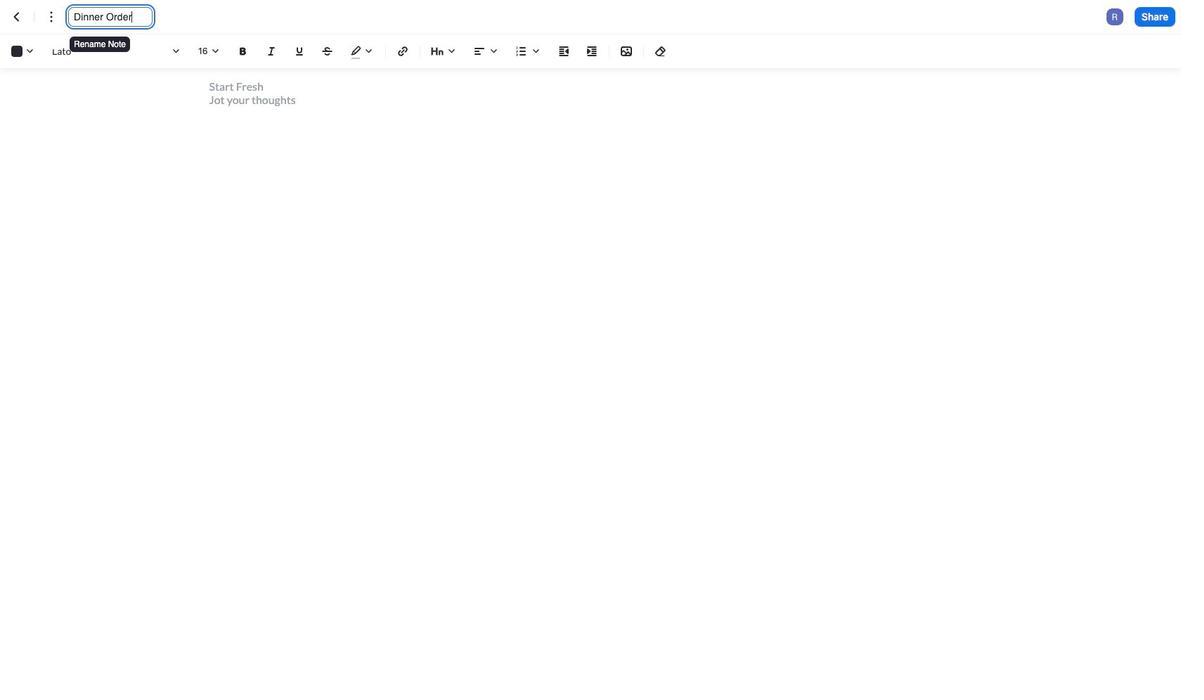 Task type: locate. For each thing, give the bounding box(es) containing it.
increase indent image
[[584, 43, 601, 60]]

decrease indent image
[[556, 43, 572, 60]]

bold image
[[235, 43, 252, 60]]

tooltip
[[68, 27, 132, 53]]

ruby anderson image
[[1107, 8, 1124, 25]]

italic image
[[263, 43, 280, 60]]

None text field
[[74, 10, 147, 24]]

all notes image
[[8, 8, 25, 25]]



Task type: describe. For each thing, give the bounding box(es) containing it.
underline image
[[291, 43, 308, 60]]

link image
[[395, 43, 411, 60]]

strikethrough image
[[319, 43, 336, 60]]

clear style image
[[653, 43, 670, 60]]

more image
[[43, 8, 60, 25]]

insert image image
[[618, 43, 635, 60]]



Task type: vqa. For each thing, say whether or not it's contained in the screenshot.
product information navigation
no



